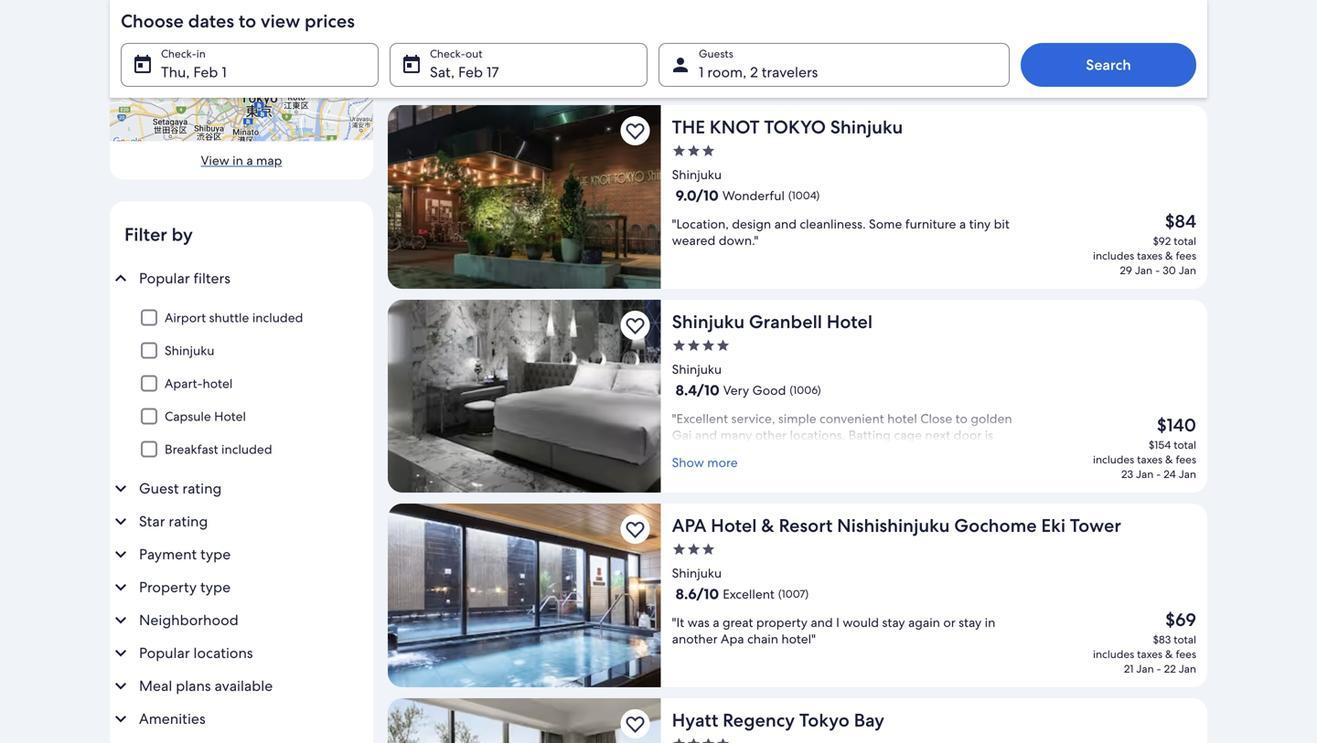 Task type: locate. For each thing, give the bounding box(es) containing it.
guest
[[139, 479, 179, 499]]

& for $84
[[1165, 249, 1173, 263]]

included down crossing
[[221, 718, 272, 734]]

locations
[[193, 644, 253, 663]]

3 includes from the top
[[1093, 453, 1134, 467]]

hotel
[[203, 376, 233, 392], [887, 411, 917, 427], [203, 619, 233, 635]]

and inside "location, design and cleanliness. some furniture a tiny bit weared down."
[[774, 216, 797, 232]]

good up service,
[[752, 382, 786, 399]]

2 breakfast included from the top
[[165, 718, 272, 734]]

0 horizontal spatial in
[[232, 152, 243, 169]]

a inside "it was a great property and i would stay again or stay in another apa chain hotel"
[[713, 615, 719, 631]]

& down $83
[[1165, 648, 1173, 662]]

total
[[1174, 39, 1196, 54], [1174, 234, 1196, 248], [1174, 438, 1196, 452], [1174, 633, 1196, 647]]

apart-hotel up popular locations at the bottom left of the page
[[165, 619, 233, 635]]

& inside $140 $154 total includes taxes & fees 23 jan - 24 jan
[[1165, 453, 1173, 467]]

0 vertical spatial rating
[[182, 479, 222, 499]]

eki
[[1041, 514, 1066, 538]]

shinjuku inside the shinjuku 9.0/10 wonderful (1004)
[[672, 166, 722, 183]]

shinjuku inside shinjuku 8.4/10 very good (1006)
[[672, 361, 722, 378]]

"excellent
[[672, 411, 728, 427]]

tower
[[1070, 514, 1121, 538]]

hotel down shuttle on the top left of page
[[203, 376, 233, 392]]

show more button
[[672, 455, 1020, 471]]

reserve now, pay later
[[165, 619, 294, 635]]

taxes inside $140 $154 total includes taxes & fees 23 jan - 24 jan
[[1137, 453, 1163, 467]]

includes inside the $84 $92 total includes taxes & fees 29 jan - 30 jan
[[1093, 249, 1134, 263]]

and inside "excellent service, simple convenient hotel close to golden gai and many other locations. batting cage next door is super fun too " show more
[[695, 427, 717, 444]]

door
[[954, 427, 982, 444]]

2 includes from the top
[[1093, 249, 1134, 263]]

29
[[1120, 263, 1132, 278]]

1 apart- from the top
[[165, 376, 203, 392]]

1 vertical spatial hotel
[[887, 411, 917, 427]]

0 vertical spatial good
[[752, 382, 786, 399]]

total down $140
[[1174, 438, 1196, 452]]

- for $156
[[1157, 69, 1161, 83]]

service,
[[731, 411, 775, 427]]

feb
[[193, 63, 218, 82], [458, 63, 483, 82]]

1 right thu,
[[222, 63, 227, 82]]

2 shibuya from the top
[[166, 712, 213, 729]]

total inside $69 $83 total includes taxes & fees 21 jan - 22 jan
[[1174, 633, 1196, 647]]

in right view
[[232, 152, 243, 169]]

0 vertical spatial 21
[[1124, 69, 1134, 83]]

1 fees from the top
[[1176, 54, 1196, 68]]

apart- left 7+
[[165, 619, 203, 635]]

1 vertical spatial a
[[959, 216, 966, 232]]

4 taxes from the top
[[1137, 648, 1163, 662]]

fees up 30
[[1176, 249, 1196, 263]]

imperial
[[204, 714, 251, 731]]

taxes down $83
[[1137, 648, 1163, 662]]

taxes inside the $84 $92 total includes taxes & fees 29 jan - 30 jan
[[1137, 249, 1163, 263]]

1 horizontal spatial wonderful
[[722, 188, 785, 204]]

2 horizontal spatial a
[[959, 216, 966, 232]]

a left tiny on the top
[[959, 216, 966, 232]]

breakfast included up guest rating
[[165, 441, 272, 458]]

prices
[[305, 9, 355, 33]]

total down the $84
[[1174, 234, 1196, 248]]

1 popular from the top
[[139, 269, 190, 288]]

2 capsule hotel from the top
[[165, 652, 246, 668]]

0 vertical spatial apart-hotel
[[165, 376, 233, 392]]

tokyo up plans
[[166, 650, 201, 667]]

1 total from the top
[[1174, 39, 1196, 54]]

1 22 from the top
[[1164, 69, 1176, 83]]

stay right or
[[959, 615, 982, 631]]

total for $84
[[1174, 234, 1196, 248]]

8.4/10
[[676, 381, 720, 400]]

fees inside $140 $154 total includes taxes & fees 23 jan - 24 jan
[[1176, 453, 1196, 467]]

view in a map button
[[110, 47, 373, 180]]

0 horizontal spatial and
[[695, 427, 717, 444]]

to left view on the left top
[[239, 9, 256, 33]]

0 horizontal spatial good
[[166, 612, 200, 628]]

vicinity)
[[233, 650, 278, 667]]

0 vertical spatial breakfast included
[[165, 441, 272, 458]]

0 horizontal spatial a
[[246, 152, 253, 169]]

0 horizontal spatial very
[[166, 581, 192, 597]]

taxes down $154
[[1137, 453, 1163, 467]]

wonderful up very good 8+
[[166, 549, 229, 566]]

fees
[[1176, 54, 1196, 68], [1176, 249, 1196, 263], [1176, 453, 1196, 467], [1176, 648, 1196, 662]]

and left i
[[811, 615, 833, 631]]

xsmall image
[[687, 338, 701, 353], [672, 737, 687, 744], [687, 737, 701, 744], [701, 737, 716, 744], [716, 737, 731, 744]]

0 vertical spatial capsule
[[165, 409, 211, 425]]

0 vertical spatial 22
[[1164, 69, 1176, 83]]

0 vertical spatial a
[[246, 152, 253, 169]]

capsule hotel up meal plans available
[[165, 652, 246, 668]]

0 vertical spatial to
[[239, 9, 256, 33]]

good down fully
[[166, 612, 200, 628]]

22 inside $156 $189 total includes taxes & fees 21 jan - 22 jan
[[1164, 69, 1176, 83]]

rating up payment type
[[169, 512, 208, 532]]

popular for popular filters
[[139, 269, 190, 288]]

1 vertical spatial shibuya
[[166, 712, 213, 729]]

fees for $140
[[1176, 453, 1196, 467]]

taxes down $189
[[1137, 54, 1163, 68]]

2 popular from the top
[[139, 644, 190, 663]]

fees inside the $84 $92 total includes taxes & fees 29 jan - 30 jan
[[1176, 249, 1196, 263]]

21 inside $69 $83 total includes taxes & fees 21 jan - 22 jan
[[1124, 662, 1134, 676]]

1 vertical spatial 21
[[1124, 662, 1134, 676]]

taxes for $84
[[1137, 249, 1163, 263]]

1 vertical spatial 22
[[1164, 662, 1176, 676]]

tokyo down plans
[[166, 714, 201, 731]]

1 taxes from the top
[[1137, 54, 1163, 68]]

& up 30
[[1165, 249, 1173, 263]]

2 horizontal spatial and
[[811, 615, 833, 631]]

0 vertical spatial apart-
[[165, 376, 203, 392]]

payment type
[[139, 545, 231, 565]]

2 stay from the left
[[959, 615, 982, 631]]

1 left room,
[[699, 63, 704, 82]]

total inside $156 $189 total includes taxes & fees 21 jan - 22 jan
[[1174, 39, 1196, 54]]

shibuya for shibuya
[[166, 712, 213, 729]]

apart-hotel
[[165, 376, 233, 392], [165, 619, 233, 635]]

- down $83
[[1157, 662, 1161, 676]]

or
[[943, 615, 956, 631]]

1 horizontal spatial very
[[723, 382, 749, 399]]

2 vertical spatial and
[[811, 615, 833, 631]]

$92
[[1153, 234, 1171, 248]]

capsule hotel up guest rating
[[165, 409, 246, 425]]

1 1 from the left
[[222, 63, 227, 82]]

22 down $83
[[1164, 662, 1176, 676]]

included
[[252, 310, 303, 326], [221, 441, 272, 458], [221, 718, 272, 734]]

furniture
[[905, 216, 956, 232]]

hotel left close
[[887, 411, 917, 427]]

1 vertical spatial type
[[200, 578, 231, 597]]

popular right active image
[[139, 269, 190, 288]]

fees down '$156'
[[1176, 54, 1196, 68]]

capsule up plans
[[165, 652, 211, 668]]

property amenity image
[[388, 0, 661, 94]]

would
[[843, 615, 879, 631]]

1 vertical spatial breakfast included
[[165, 718, 272, 734]]

a right was
[[713, 615, 719, 631]]

breakfast up guest rating
[[165, 441, 218, 458]]

0 vertical spatial and
[[774, 216, 797, 232]]

too
[[731, 444, 750, 460]]

4 includes from the top
[[1093, 648, 1134, 662]]

2 22 from the top
[[1164, 662, 1176, 676]]

and inside "it was a great property and i would stay again or stay in another apa chain hotel"
[[811, 615, 833, 631]]

1 includes from the top
[[1093, 54, 1134, 68]]

a left 'map'
[[246, 152, 253, 169]]

- inside $69 $83 total includes taxes & fees 21 jan - 22 jan
[[1157, 662, 1161, 676]]

0 vertical spatial capsule hotel
[[165, 409, 246, 425]]

feb inside button
[[458, 63, 483, 82]]

fees for $69
[[1176, 648, 1196, 662]]

1 vertical spatial apart-hotel
[[165, 619, 233, 635]]

2 vertical spatial a
[[713, 615, 719, 631]]

bay
[[854, 709, 884, 733]]

fun
[[708, 444, 727, 460]]

22 down $189
[[1164, 69, 1176, 83]]

21
[[1124, 69, 1134, 83], [1124, 662, 1134, 676]]

popular
[[139, 269, 190, 288], [139, 644, 190, 663]]

2 capsule from the top
[[165, 652, 211, 668]]

apart-
[[165, 376, 203, 392], [165, 619, 203, 635]]

a inside "location, design and cleanliness. some furniture a tiny bit weared down."
[[959, 216, 966, 232]]

and
[[774, 216, 797, 232], [695, 427, 717, 444], [811, 615, 833, 631]]

in right or
[[985, 615, 996, 631]]

1 horizontal spatial good
[[752, 382, 786, 399]]

0 vertical spatial shibuya
[[166, 683, 213, 699]]

shibuya up amenities
[[166, 683, 213, 699]]

a for "it was a great property and i would stay again or stay in another apa chain hotel"
[[713, 615, 719, 631]]

- inside $156 $189 total includes taxes & fees 21 jan - 22 jan
[[1157, 69, 1161, 83]]

very inside shinjuku 8.4/10 very good (1006)
[[723, 382, 749, 399]]

1 horizontal spatial in
[[985, 615, 996, 631]]

1 vertical spatial rating
[[169, 512, 208, 532]]

- down $189
[[1157, 69, 1161, 83]]

4 total from the top
[[1174, 633, 1196, 647]]

super
[[672, 444, 705, 460]]

1 vertical spatial to
[[956, 411, 968, 427]]

- inside $140 $154 total includes taxes & fees 23 jan - 24 jan
[[1156, 467, 1161, 482]]

0 vertical spatial breakfast
[[165, 441, 218, 458]]

a inside button
[[246, 152, 253, 169]]

24
[[1164, 467, 1176, 482]]

total for $156
[[1174, 39, 1196, 54]]

in inside button
[[232, 152, 243, 169]]

weared
[[672, 232, 716, 249]]

1 vertical spatial "
[[754, 444, 758, 460]]

& up 24
[[1165, 453, 1173, 467]]

stay left again
[[882, 615, 905, 631]]

jan down $189
[[1136, 69, 1154, 83]]

and right design
[[774, 216, 797, 232]]

1 vertical spatial capsule hotel
[[165, 652, 246, 668]]

total down '$156'
[[1174, 39, 1196, 54]]

2 taxes from the top
[[1137, 249, 1163, 263]]

- inside the $84 $92 total includes taxes & fees 29 jan - 30 jan
[[1155, 263, 1160, 278]]

popular up meal
[[139, 644, 190, 663]]

1 breakfast included from the top
[[165, 441, 272, 458]]

apart- down airport at the left top of the page
[[165, 376, 203, 392]]

1 vertical spatial capsule
[[165, 652, 211, 668]]

0 horizontal spatial to
[[239, 9, 256, 33]]

1 inside thu, feb 1 button
[[222, 63, 227, 82]]

0 horizontal spatial 1
[[222, 63, 227, 82]]

a
[[246, 152, 253, 169], [959, 216, 966, 232], [713, 615, 719, 631]]

a for view in a map
[[246, 152, 253, 169]]

great
[[723, 615, 753, 631]]

included up guest rating
[[221, 441, 272, 458]]

1 vertical spatial breakfast
[[165, 718, 218, 734]]

shinjuku
[[830, 115, 903, 139], [672, 166, 722, 183], [672, 310, 745, 334], [165, 343, 214, 359], [672, 361, 722, 378], [672, 565, 722, 582], [166, 681, 216, 698]]

" right too
[[754, 444, 758, 460]]

2 feb from the left
[[458, 63, 483, 82]]

& inside $156 $189 total includes taxes & fees 21 jan - 22 jan
[[1165, 54, 1173, 68]]

total for $69
[[1174, 633, 1196, 647]]

close
[[920, 411, 952, 427]]

breakfast included down shibuya crossing
[[165, 718, 272, 734]]

tokyo
[[764, 115, 826, 139]]

2 1 from the left
[[699, 63, 704, 82]]

1 horizontal spatial a
[[713, 615, 719, 631]]

fully refundable
[[165, 586, 259, 602]]

2 total from the top
[[1174, 234, 1196, 248]]

breakfast
[[165, 441, 218, 458], [165, 718, 218, 734]]

0 vertical spatial very
[[723, 382, 749, 399]]

travelers
[[762, 63, 818, 82]]

jan
[[1136, 69, 1154, 83], [1179, 69, 1196, 83], [1135, 263, 1153, 278], [1179, 263, 1196, 278], [1136, 467, 1154, 482], [1179, 467, 1196, 482], [1136, 662, 1154, 676], [1179, 662, 1196, 676]]

"
[[756, 21, 760, 38], [754, 444, 758, 460]]

hyatt regency tokyo bay
[[672, 709, 884, 733]]

1 breakfast from the top
[[165, 441, 218, 458]]

in
[[232, 152, 243, 169], [985, 615, 996, 631]]

resort
[[779, 514, 833, 538]]

rating
[[182, 479, 222, 499], [169, 512, 208, 532]]

total down $69
[[1174, 633, 1196, 647]]

includes inside $156 $189 total includes taxes & fees 21 jan - 22 jan
[[1093, 54, 1134, 68]]

xsmall image
[[672, 144, 687, 158], [687, 144, 701, 158], [701, 144, 716, 158], [672, 338, 687, 353], [701, 338, 716, 353], [716, 338, 731, 353], [672, 542, 687, 557], [687, 542, 701, 557], [701, 542, 716, 557]]

jan down $83
[[1136, 662, 1154, 676]]

rating right guest
[[182, 479, 222, 499]]

breakfast down plans
[[165, 718, 218, 734]]

- left 24
[[1156, 467, 1161, 482]]

bit
[[994, 216, 1010, 232]]

taxes for $140
[[1137, 453, 1163, 467]]

fees down $69
[[1176, 648, 1196, 662]]

includes inside $140 $154 total includes taxes & fees 23 jan - 24 jan
[[1093, 453, 1134, 467]]

type
[[200, 545, 231, 565], [200, 578, 231, 597]]

0 vertical spatial type
[[200, 545, 231, 565]]

3 fees from the top
[[1176, 453, 1196, 467]]

1 horizontal spatial to
[[956, 411, 968, 427]]

apart-hotel down airport at the left top of the page
[[165, 376, 233, 392]]

jan right 30
[[1179, 263, 1196, 278]]

public bath image
[[388, 504, 661, 688]]

shinjuku 9.0/10 wonderful (1004)
[[672, 166, 820, 205]]

includes for $140
[[1093, 453, 1134, 467]]

1 horizontal spatial 1
[[699, 63, 704, 82]]

0 horizontal spatial feb
[[193, 63, 218, 82]]

$84 $92 total includes taxes & fees 29 jan - 30 jan
[[1093, 209, 1196, 278]]

1 vertical spatial and
[[695, 427, 717, 444]]

amenities
[[139, 710, 206, 729]]

fees inside $156 $189 total includes taxes & fees 21 jan - 22 jan
[[1176, 54, 1196, 68]]

feb right thu,
[[193, 63, 218, 82]]

wonderful up design
[[722, 188, 785, 204]]

hotel up locations
[[203, 619, 233, 635]]

1 21 from the top
[[1124, 69, 1134, 83]]

tokyo
[[166, 650, 201, 667], [799, 709, 850, 733], [166, 714, 201, 731]]

good
[[196, 581, 227, 597]]

included right shuttle on the top left of page
[[252, 310, 303, 326]]

& inside $69 $83 total includes taxes & fees 21 jan - 22 jan
[[1165, 648, 1173, 662]]

" right good
[[756, 21, 760, 38]]

type for property type
[[200, 578, 231, 597]]

capsule up guest rating
[[165, 409, 211, 425]]

granbell
[[749, 310, 822, 334]]

0 horizontal spatial stay
[[882, 615, 905, 631]]

more
[[707, 455, 738, 471]]

0 horizontal spatial wonderful
[[166, 549, 229, 566]]

1 feb from the left
[[193, 63, 218, 82]]

taxes inside $156 $189 total includes taxes & fees 21 jan - 22 jan
[[1137, 54, 1163, 68]]

apartment
[[165, 718, 228, 734]]

1 horizontal spatial stay
[[959, 615, 982, 631]]

0 vertical spatial in
[[232, 152, 243, 169]]

1 shibuya from the top
[[166, 683, 213, 699]]

in inside "it was a great property and i would stay again or stay in another apa chain hotel"
[[985, 615, 996, 631]]

- left 30
[[1155, 263, 1160, 278]]

is
[[699, 21, 709, 38]]

1 vertical spatial popular
[[139, 644, 190, 663]]

very good 8+
[[166, 581, 245, 597]]

taxes for $69
[[1137, 648, 1163, 662]]

2 apart- from the top
[[165, 619, 203, 635]]

22 inside $69 $83 total includes taxes & fees 21 jan - 22 jan
[[1164, 662, 1176, 676]]

4 fees from the top
[[1176, 648, 1196, 662]]

1 horizontal spatial feb
[[458, 63, 483, 82]]

view
[[261, 9, 300, 33]]

1 vertical spatial included
[[221, 441, 272, 458]]

fees up 24
[[1176, 453, 1196, 467]]

total inside $140 $154 total includes taxes & fees 23 jan - 24 jan
[[1174, 438, 1196, 452]]

& for $156
[[1165, 54, 1173, 68]]

feb inside button
[[193, 63, 218, 82]]

taxes for $156
[[1137, 54, 1163, 68]]

shibuya for shibuya crossing
[[166, 683, 213, 699]]

and right gai
[[695, 427, 717, 444]]

2 fees from the top
[[1176, 249, 1196, 263]]

- for $84
[[1155, 263, 1160, 278]]

star rating
[[139, 512, 208, 532]]

3 total from the top
[[1174, 438, 1196, 452]]

2★
[[198, 552, 218, 569]]

shibuya down plans
[[166, 712, 213, 729]]

1 horizontal spatial and
[[774, 216, 797, 232]]

(and
[[204, 650, 230, 667]]

includes for $156
[[1093, 54, 1134, 68]]

room,
[[707, 63, 747, 82]]

21 inside $156 $189 total includes taxes & fees 21 jan - 22 jan
[[1124, 69, 1134, 83]]

the knot tokyo shinjuku
[[672, 115, 903, 139]]

taxes down $92
[[1137, 249, 1163, 263]]

wonderful 9+
[[166, 549, 247, 566]]

breakfast included
[[165, 441, 272, 458], [165, 718, 272, 734]]

fees inside $69 $83 total includes taxes & fees 21 jan - 22 jan
[[1176, 648, 1196, 662]]

1 vertical spatial apart-
[[165, 619, 203, 635]]

front of property - evening/night image
[[388, 105, 661, 289]]

cleanliness.
[[800, 216, 866, 232]]

hyatt
[[672, 709, 718, 733]]

feb left the 17
[[458, 63, 483, 82]]

1 vertical spatial in
[[985, 615, 996, 631]]

& inside the $84 $92 total includes taxes & fees 29 jan - 30 jan
[[1165, 249, 1173, 263]]

1 vertical spatial very
[[166, 581, 192, 597]]

taxes inside $69 $83 total includes taxes & fees 21 jan - 22 jan
[[1137, 648, 1163, 662]]

taxes
[[1137, 54, 1163, 68], [1137, 249, 1163, 263], [1137, 453, 1163, 467], [1137, 648, 1163, 662]]

to right close
[[956, 411, 968, 427]]

map of hotels in tokyo image
[[110, 47, 373, 141]]

2 21 from the top
[[1124, 662, 1134, 676]]

type for payment type
[[200, 545, 231, 565]]

& down $189
[[1165, 54, 1173, 68]]

3 taxes from the top
[[1137, 453, 1163, 467]]

0 vertical spatial popular
[[139, 269, 190, 288]]

0 vertical spatial wonderful
[[722, 188, 785, 204]]

includes inside $69 $83 total includes taxes & fees 21 jan - 22 jan
[[1093, 648, 1134, 662]]

fees for $156
[[1176, 54, 1196, 68]]

tokyo imperial palace
[[166, 714, 292, 731]]

room, 1 king bed, terrace | in-room safe, blackout drapes, soundproofing, iron/ironing board image
[[388, 699, 661, 744]]

total inside the $84 $92 total includes taxes & fees 29 jan - 30 jan
[[1174, 234, 1196, 248]]



Task type: describe. For each thing, give the bounding box(es) containing it.
hotel right apa
[[711, 514, 757, 538]]

jan down $69
[[1179, 662, 1196, 676]]

$140 $154 total includes taxes & fees 23 jan - 24 jan
[[1093, 413, 1196, 482]]

2 apart-hotel from the top
[[165, 619, 233, 635]]

jan right 23
[[1136, 467, 1154, 482]]

meal plans available
[[139, 677, 273, 696]]

to inside "excellent service, simple convenient hotel close to golden gai and many other locations. batting cage next door is super fun too " show more
[[956, 411, 968, 427]]

" inside "excellent service, simple convenient hotel close to golden gai and many other locations. batting cage next door is super fun too " show more
[[754, 444, 758, 460]]

8.6/10
[[676, 585, 719, 604]]

2 vertical spatial included
[[221, 718, 272, 734]]

property
[[139, 578, 197, 597]]

hotel up amenities
[[165, 685, 196, 701]]

shuttle
[[209, 310, 249, 326]]

0 vertical spatial hotel
[[203, 376, 233, 392]]

1 room, 2 travelers button
[[659, 43, 1010, 87]]

is
[[985, 427, 993, 444]]

0 vertical spatial included
[[252, 310, 303, 326]]

next
[[925, 427, 951, 444]]

$156
[[1159, 15, 1196, 38]]

Save Hyatt Regency Tokyo Bay to a trip checkbox
[[621, 710, 650, 739]]

sat,
[[430, 63, 455, 82]]

choose
[[121, 9, 184, 33]]

$140
[[1157, 413, 1196, 437]]

$69
[[1165, 608, 1196, 632]]

feb for 1
[[193, 63, 218, 82]]

$154
[[1149, 438, 1171, 452]]

gochome
[[954, 514, 1037, 538]]

9.0/10
[[676, 186, 719, 205]]

2 vertical spatial hotel
[[203, 619, 233, 635]]

hotel"
[[781, 631, 816, 648]]

fully
[[165, 586, 192, 602]]

"it
[[672, 615, 684, 631]]

"location,
[[672, 216, 729, 232]]

- for $69
[[1157, 662, 1161, 676]]

tiny
[[969, 216, 991, 232]]

rating for guest rating
[[182, 479, 222, 499]]

search button
[[1021, 43, 1196, 87]]

1 apart-hotel from the top
[[165, 376, 233, 392]]

Save APA Hotel & Resort Nishishinjuku Gochome Eki Tower to a trip checkbox
[[621, 515, 650, 544]]

shinjuku inside shinjuku 8.6/10 excellent (1007)
[[672, 565, 722, 582]]

fees for $84
[[1176, 249, 1196, 263]]

tokyo for tokyo imperial palace
[[166, 714, 201, 731]]

sat, feb 17
[[430, 63, 499, 82]]

choose dates to view prices
[[121, 9, 355, 33]]

property type
[[139, 578, 231, 597]]

1 vertical spatial good
[[166, 612, 200, 628]]

jan right 24
[[1179, 467, 1196, 482]]

includes for $84
[[1093, 249, 1134, 263]]

design
[[732, 216, 771, 232]]

"it was a great property and i would stay again or stay in another apa chain hotel"
[[672, 615, 996, 648]]

thu,
[[161, 63, 190, 82]]

1 stay from the left
[[882, 615, 905, 631]]

now,
[[213, 619, 241, 635]]

show
[[672, 455, 704, 471]]

2
[[750, 63, 758, 82]]

tokyo left bay
[[799, 709, 850, 733]]

later
[[268, 619, 294, 635]]

nishishinjuku
[[837, 514, 950, 538]]

gai
[[672, 427, 692, 444]]

2 breakfast from the top
[[165, 718, 218, 734]]

plans
[[176, 677, 211, 696]]

some
[[869, 216, 902, 232]]

map
[[256, 152, 282, 169]]

total for $140
[[1174, 438, 1196, 452]]

palace
[[255, 714, 292, 731]]

& for $140
[[1165, 453, 1173, 467]]

good inside shinjuku 8.4/10 very good (1006)
[[752, 382, 786, 399]]

Save Shinjuku Granbell Hotel to a trip checkbox
[[621, 311, 650, 340]]

chain
[[747, 631, 778, 648]]

property
[[756, 615, 808, 631]]

1 inside 1 room, 2 travelers button
[[699, 63, 704, 82]]

meal
[[139, 677, 172, 696]]

1★
[[151, 552, 169, 569]]

0 vertical spatial "
[[756, 21, 760, 38]]

30
[[1163, 263, 1176, 278]]

"location, design and cleanliness. some furniture a tiny bit weared down."
[[672, 216, 1010, 249]]

was
[[687, 615, 710, 631]]

Save THE KNOT TOKYO Shinjuku to a trip checkbox
[[621, 116, 650, 145]]

search
[[1086, 55, 1131, 75]]

1 room, 2 travelers
[[699, 63, 818, 82]]

(1004)
[[788, 188, 820, 203]]

airport shuttle included
[[165, 310, 303, 326]]

dates
[[188, 9, 234, 33]]

active image
[[110, 268, 132, 290]]

locations.
[[790, 427, 845, 444]]

simple
[[778, 411, 816, 427]]

1 capsule hotel from the top
[[165, 409, 246, 425]]

hotel right granbell
[[827, 310, 873, 334]]

sat, feb 17 button
[[390, 43, 648, 87]]

& for $69
[[1165, 648, 1173, 662]]

crossing
[[216, 683, 266, 699]]

tokyo for tokyo (and vicinity)
[[166, 650, 201, 667]]

"excellent service, simple convenient hotel close to golden gai and many other locations. batting cage next door is super fun too " show more
[[672, 411, 1012, 471]]

21 for $69
[[1124, 662, 1134, 676]]

"all
[[672, 21, 696, 38]]

5★
[[150, 596, 170, 613]]

popular for popular locations
[[139, 644, 190, 663]]

22 for $156
[[1164, 69, 1176, 83]]

refundable
[[195, 586, 259, 602]]

includes for $69
[[1093, 648, 1134, 662]]

available
[[215, 677, 273, 696]]

knot
[[710, 115, 760, 139]]

filter by
[[124, 223, 193, 247]]

filters
[[193, 269, 230, 288]]

hotel up guest rating
[[214, 409, 246, 425]]

thu, feb 1
[[161, 63, 227, 82]]

$83
[[1153, 633, 1171, 647]]

17
[[487, 63, 499, 82]]

21 for $156
[[1124, 69, 1134, 83]]

apa
[[721, 631, 744, 648]]

- for $140
[[1156, 467, 1161, 482]]

good
[[712, 21, 753, 38]]

popular filters
[[139, 269, 230, 288]]

batting
[[848, 427, 891, 444]]

apa hotel & resort nishishinjuku gochome eki tower
[[672, 514, 1121, 538]]

jan right the 29
[[1135, 263, 1153, 278]]

star
[[139, 512, 165, 532]]

any
[[166, 518, 189, 535]]

hotel inside "excellent service, simple convenient hotel close to golden gai and many other locations. batting cage next door is super fun too " show more
[[887, 411, 917, 427]]

i
[[836, 615, 840, 631]]

wonderful inside the shinjuku 9.0/10 wonderful (1004)
[[722, 188, 785, 204]]

$84
[[1165, 209, 1196, 233]]

jan down '$156'
[[1179, 69, 1196, 83]]

the club suite, non-smoking | premium bedding, down comforters, in-room safe, individually furnished image
[[388, 300, 661, 493]]

feb for 17
[[458, 63, 483, 82]]

shinjuku 8.4/10 very good (1006)
[[672, 361, 821, 400]]

8+
[[230, 581, 245, 597]]

another
[[672, 631, 718, 648]]

23
[[1121, 467, 1133, 482]]

cage
[[894, 427, 922, 444]]

rating for star rating
[[169, 512, 208, 532]]

hotel up available
[[214, 652, 246, 668]]

& left resort
[[761, 514, 774, 538]]

22 for $69
[[1164, 662, 1176, 676]]

payment
[[139, 545, 197, 565]]

regency
[[723, 709, 795, 733]]

1 capsule from the top
[[165, 409, 211, 425]]

1 vertical spatial wonderful
[[166, 549, 229, 566]]



Task type: vqa. For each thing, say whether or not it's contained in the screenshot.
cleanliness.
yes



